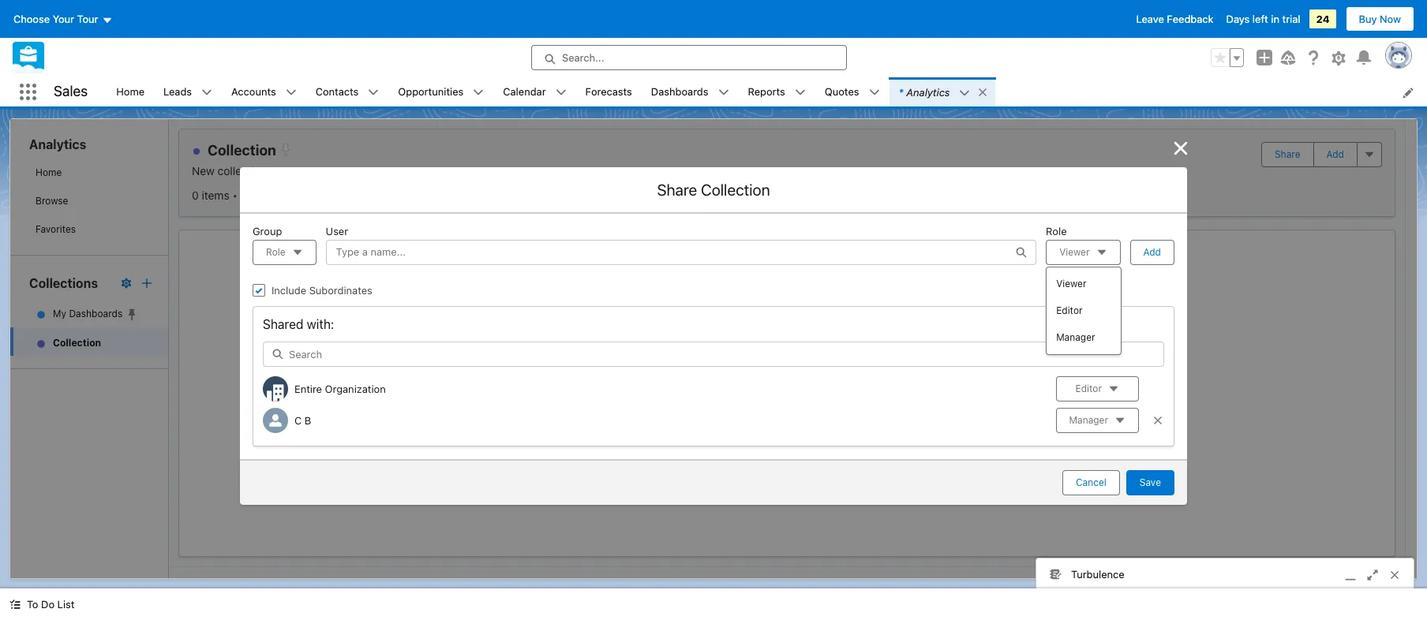 Task type: vqa. For each thing, say whether or not it's contained in the screenshot.
'Feedback'
yes



Task type: describe. For each thing, give the bounding box(es) containing it.
text default image for reports
[[795, 87, 806, 98]]

leads link
[[154, 77, 201, 107]]

buy now button
[[1346, 6, 1415, 32]]

search...
[[562, 51, 605, 64]]

text default image for dashboards
[[718, 87, 729, 98]]

list item containing *
[[890, 77, 996, 107]]

analytics
[[907, 86, 951, 98]]

choose your tour
[[13, 13, 98, 25]]

now
[[1381, 13, 1402, 25]]

search... button
[[532, 45, 847, 70]]

days
[[1227, 13, 1251, 25]]

opportunities link
[[389, 77, 473, 107]]

leave feedback
[[1137, 13, 1214, 25]]

opportunities
[[398, 85, 464, 98]]

to
[[27, 599, 38, 611]]

quotes link
[[816, 77, 869, 107]]

choose your tour button
[[13, 6, 113, 32]]

24
[[1317, 13, 1330, 25]]

list
[[57, 599, 75, 611]]

to do list
[[27, 599, 75, 611]]

calendar
[[503, 85, 546, 98]]

accounts list item
[[222, 77, 306, 107]]

dashboards list item
[[642, 77, 739, 107]]

quotes
[[825, 85, 860, 98]]

turbulence
[[1072, 568, 1125, 581]]

home link
[[107, 77, 154, 107]]

your
[[53, 13, 74, 25]]

quotes list item
[[816, 77, 890, 107]]

buy now
[[1360, 13, 1402, 25]]

text default image for quotes
[[869, 87, 880, 98]]

leave feedback link
[[1137, 13, 1214, 25]]

calendar link
[[494, 77, 556, 107]]

home
[[116, 85, 145, 98]]

text default image for opportunities
[[473, 87, 484, 98]]

buy
[[1360, 13, 1378, 25]]

dashboards
[[651, 85, 709, 98]]

dashboards link
[[642, 77, 718, 107]]

* analytics
[[899, 86, 951, 98]]

contacts link
[[306, 77, 368, 107]]



Task type: locate. For each thing, give the bounding box(es) containing it.
text default image inside opportunities list item
[[473, 87, 484, 98]]

text default image inside leads list item
[[201, 87, 213, 98]]

leave
[[1137, 13, 1165, 25]]

text default image for calendar
[[556, 87, 567, 98]]

text default image inside contacts list item
[[368, 87, 379, 98]]

reports link
[[739, 77, 795, 107]]

contacts
[[316, 85, 359, 98]]

text default image right reports
[[795, 87, 806, 98]]

to do list button
[[0, 589, 84, 621]]

text default image inside to do list button
[[9, 600, 21, 611]]

text default image right accounts
[[286, 87, 297, 98]]

text default image inside dashboards list item
[[718, 87, 729, 98]]

left
[[1253, 13, 1269, 25]]

text default image for accounts
[[286, 87, 297, 98]]

list
[[107, 77, 1428, 107]]

text default image for leads
[[201, 87, 213, 98]]

text default image inside quotes "list item"
[[869, 87, 880, 98]]

leads
[[164, 85, 192, 98]]

do
[[41, 599, 55, 611]]

text default image left to
[[9, 600, 21, 611]]

text default image
[[201, 87, 213, 98], [286, 87, 297, 98], [473, 87, 484, 98], [556, 87, 567, 98], [795, 87, 806, 98], [9, 600, 21, 611]]

forecasts
[[586, 85, 632, 98]]

leads list item
[[154, 77, 222, 107]]

*
[[899, 86, 904, 98]]

days left in trial
[[1227, 13, 1301, 25]]

text default image right calendar
[[556, 87, 567, 98]]

calendar list item
[[494, 77, 576, 107]]

text default image left calendar link
[[473, 87, 484, 98]]

text default image inside calendar list item
[[556, 87, 567, 98]]

text default image
[[978, 87, 989, 98], [368, 87, 379, 98], [718, 87, 729, 98], [869, 87, 880, 98], [960, 87, 971, 99]]

list item
[[890, 77, 996, 107]]

text default image inside reports list item
[[795, 87, 806, 98]]

choose
[[13, 13, 50, 25]]

accounts link
[[222, 77, 286, 107]]

text default image for contacts
[[368, 87, 379, 98]]

forecasts link
[[576, 77, 642, 107]]

list containing home
[[107, 77, 1428, 107]]

reports
[[748, 85, 786, 98]]

sales
[[54, 83, 88, 100]]

in
[[1272, 13, 1280, 25]]

text default image inside accounts list item
[[286, 87, 297, 98]]

trial
[[1283, 13, 1301, 25]]

tour
[[77, 13, 98, 25]]

group
[[1212, 48, 1245, 67]]

text default image right the leads on the top
[[201, 87, 213, 98]]

feedback
[[1168, 13, 1214, 25]]

accounts
[[232, 85, 276, 98]]

reports list item
[[739, 77, 816, 107]]

contacts list item
[[306, 77, 389, 107]]

opportunities list item
[[389, 77, 494, 107]]



